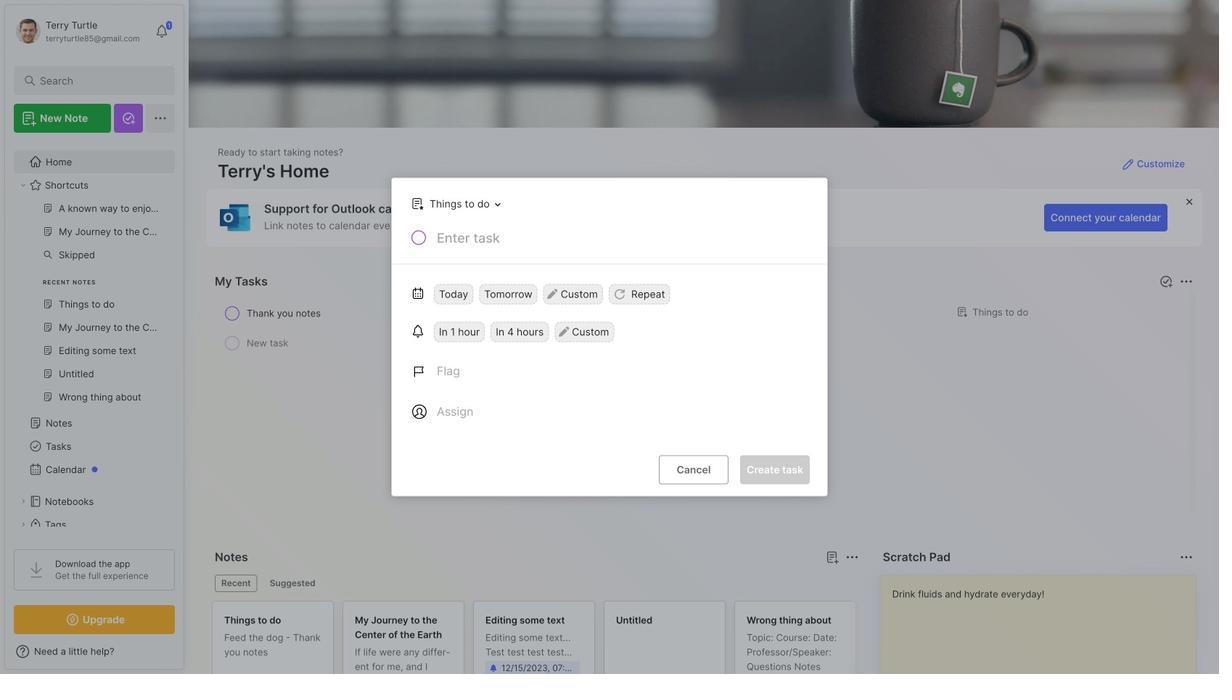 Task type: describe. For each thing, give the bounding box(es) containing it.
Go to note or move task field
[[404, 194, 506, 215]]

Enter task text field
[[436, 229, 810, 254]]

2 tab from the left
[[263, 575, 322, 593]]

new task image
[[1160, 274, 1174, 289]]

tree inside "main" element
[[5, 142, 184, 592]]



Task type: locate. For each thing, give the bounding box(es) containing it.
tree
[[5, 142, 184, 592]]

expand notebooks image
[[19, 497, 28, 506]]

group
[[14, 197, 166, 418]]

expand tags image
[[19, 521, 28, 529]]

tab list
[[215, 575, 857, 593]]

none search field inside "main" element
[[40, 72, 156, 89]]

row group
[[212, 601, 1220, 675]]

None search field
[[40, 72, 156, 89]]

1 horizontal spatial tab
[[263, 575, 322, 593]]

Search text field
[[40, 74, 156, 88]]

main element
[[0, 0, 189, 675]]

Start writing… text field
[[893, 576, 1196, 675]]

1 tab from the left
[[215, 575, 258, 593]]

0 horizontal spatial tab
[[215, 575, 258, 593]]

group inside tree
[[14, 197, 166, 418]]

tab
[[215, 575, 258, 593], [263, 575, 322, 593]]



Task type: vqa. For each thing, say whether or not it's contained in the screenshot.
Add filters icon
no



